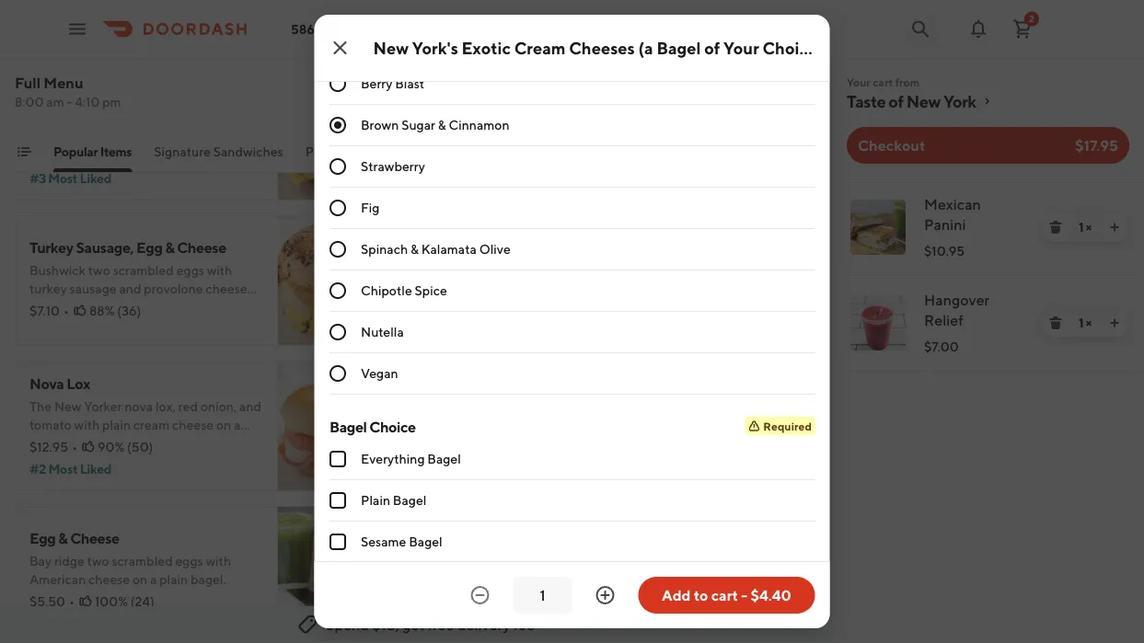 Task type: locate. For each thing, give the bounding box(es) containing it.
paninis
[[305, 144, 348, 159]]

list containing mexican panini
[[832, 179, 1145, 372]]

0 horizontal spatial from
[[283, 38, 310, 53]]

(a up item search search box
[[639, 38, 654, 58]]

mexican
[[925, 196, 981, 213]]

and up (36)
[[119, 281, 141, 297]]

1 × right remove item from cart image
[[1079, 220, 1092, 235]]

$7.10 down bushwick
[[29, 303, 60, 319]]

0 vertical spatial popular
[[15, 11, 85, 35]]

× right remove item from cart icon
[[1086, 315, 1092, 331]]

fig
[[361, 200, 379, 215]]

from inside popular items the most commonly ordered items and dishes from this store
[[283, 38, 310, 53]]

turkey sausage, egg & cheese image
[[278, 215, 408, 346]]

liked for yorker
[[80, 462, 111, 477]]

cheese inside dumbo philadelphia steak with two scrambled eggs and american cheese on a plain bagel.
[[615, 127, 657, 142]]

scrambled inside dumbo philadelphia steak with two scrambled eggs and american cheese on a plain bagel.
[[438, 127, 499, 142]]

0 vertical spatial ×
[[1086, 220, 1092, 235]]

(36)
[[117, 303, 141, 319]]

a inside egg & cheese bay ridge two scrambled eggs with american cheese on a plain bagel.
[[150, 572, 157, 587]]

• left 88%
[[64, 303, 69, 319]]

two up sausage
[[88, 263, 110, 278]]

scrambled inside pastrami, egg & cheese the brooklynite boar's head pastrami with two scrambled eggs and provolone cheese on a rye bagel.
[[491, 572, 552, 587]]

pm
[[102, 94, 121, 110]]

2 1 × from the top
[[1079, 315, 1092, 331]]

0 horizontal spatial cart
[[712, 587, 739, 605]]

egg inside pastrami, egg & cheese the brooklynite boar's head pastrami with two scrambled eggs and provolone cheese on a rye bagel.
[[501, 530, 527, 547]]

two up special
[[622, 108, 644, 123]]

sugar
[[401, 117, 435, 133]]

0 vertical spatial -
[[67, 94, 72, 110]]

cart up taste
[[873, 76, 893, 88]]

on up signature sandwiches
[[210, 127, 225, 142]]

1 horizontal spatial (a
[[660, 257, 673, 275]]

liked
[[80, 171, 111, 186], [486, 171, 518, 186], [80, 462, 111, 477]]

$4.40 right to
[[751, 587, 792, 605]]

egg up the "bay"
[[29, 530, 56, 547]]

0 vertical spatial american
[[556, 127, 613, 142]]

1 vertical spatial $7.10
[[29, 303, 60, 319]]

$4.40 down kalamata
[[438, 285, 473, 300]]

Plain Bagel checkbox
[[329, 493, 346, 509]]

0 vertical spatial add one to cart image
[[1108, 220, 1122, 235]]

0 vertical spatial york's
[[412, 38, 458, 58]]

two
[[110, 108, 132, 123], [622, 108, 644, 123], [88, 263, 110, 278], [87, 554, 109, 569], [466, 572, 488, 587]]

turkey
[[29, 127, 67, 142], [29, 281, 67, 297]]

- right to
[[742, 587, 748, 605]]

turkey down bushwick
[[29, 281, 67, 297]]

egg up brooklynite
[[501, 530, 527, 547]]

1 vertical spatial of
[[889, 91, 904, 111]]

• up #2 most liked
[[72, 440, 77, 455]]

choice) inside 'dialog'
[[763, 38, 824, 58]]

most
[[48, 171, 77, 186], [454, 171, 484, 186], [48, 462, 78, 477]]

swiss
[[133, 127, 163, 142]]

2 1 from the top
[[1079, 315, 1084, 331]]

1 vertical spatial the
[[29, 399, 52, 414]]

breakfast
[[535, 144, 591, 159]]

remove item from cart image
[[1049, 316, 1064, 331]]

& up ridge
[[58, 530, 68, 547]]

a up (24)
[[150, 572, 157, 587]]

n
[[325, 21, 335, 37]]

relief
[[925, 312, 964, 329]]

two right 4:10 on the top left of the page
[[110, 108, 132, 123]]

from up taste of new york
[[896, 76, 920, 88]]

and right onion,
[[239, 399, 262, 414]]

2 vertical spatial -
[[742, 587, 748, 605]]

2 × from the top
[[1086, 315, 1092, 331]]

special platters button
[[613, 143, 704, 172]]

0 vertical spatial turkey
[[29, 127, 67, 142]]

(tony
[[833, 144, 865, 159]]

bagel choice group
[[329, 417, 815, 644]]

cart
[[873, 76, 893, 88], [712, 587, 739, 605]]

most
[[39, 38, 69, 53]]

everything up #3 most liked
[[29, 145, 92, 160]]

0 vertical spatial cheeses
[[569, 38, 635, 58]]

and up "85% (47)"
[[108, 127, 131, 142]]

add one to cart image right remove item from cart icon
[[1108, 316, 1122, 331]]

0 vertical spatial $4.40
[[438, 285, 473, 300]]

2 add one to cart image from the top
[[1108, 316, 1122, 331]]

2 vertical spatial the
[[438, 554, 460, 569]]

1 × for mexican panini
[[1079, 220, 1092, 235]]

1 vertical spatial cheeses
[[602, 257, 658, 275]]

0 horizontal spatial $4.40
[[438, 285, 473, 300]]

0 vertical spatial 1
[[1079, 220, 1084, 235]]

items inside popular items the most commonly ordered items and dishes from this store
[[88, 11, 138, 35]]

turkey inside turkey sausage, egg & cheese bushwick two scrambled eggs with turkey sausage and provolone cheese on everything bagel.
[[29, 281, 67, 297]]

and right items
[[219, 38, 241, 53]]

& right the sausage,
[[165, 239, 174, 256]]

cart right to
[[712, 587, 739, 605]]

1 right remove item from cart image
[[1079, 220, 1084, 235]]

t. bacon, egg & cheese williamsburg two scrambled eggs with turkey bacon and swiss cheese on everything bagel.
[[29, 84, 254, 160]]

liked down brooklyn
[[486, 171, 518, 186]]

× right remove item from cart image
[[1086, 220, 1092, 235]]

strawberry
[[361, 159, 425, 174]]

the
[[15, 38, 37, 53], [29, 399, 52, 414], [438, 554, 460, 569]]

cheese inside t. bacon, egg & cheese williamsburg two scrambled eggs with turkey bacon and swiss cheese on everything bagel.
[[166, 127, 207, 142]]

on inside dumbo philadelphia steak with two scrambled eggs and american cheese on a plain bagel.
[[438, 145, 453, 160]]

most down $12.95 •
[[48, 462, 78, 477]]

mexican panini image
[[851, 200, 906, 255]]

$7.10 for t. bacon, egg & cheese
[[29, 149, 60, 164]]

get
[[402, 616, 425, 634]]

egg
[[90, 84, 116, 102], [136, 239, 163, 256], [29, 530, 56, 547], [501, 530, 527, 547]]

1 × from the top
[[1086, 220, 1092, 235]]

popular down the bacon
[[53, 144, 98, 159]]

on down bushwick
[[29, 300, 44, 315]]

turkey down williamsburg
[[29, 127, 67, 142]]

new left york
[[907, 91, 941, 111]]

1 horizontal spatial -
[[472, 144, 478, 159]]

$7.10 • up #3
[[29, 149, 69, 164]]

2 items, open order cart image
[[1012, 18, 1034, 40]]

• up #3 most liked
[[64, 149, 69, 164]]

bagel. inside nova lox the new yorker nova lox, red onion, and tomato with plain cream cheese on a plain bagel.
[[61, 436, 96, 451]]

0 vertical spatial $7.10
[[29, 149, 60, 164]]

with inside turkey sausage, egg & cheese bushwick two scrambled eggs with turkey sausage and provolone cheese on everything bagel.
[[207, 263, 232, 278]]

1 turkey from the top
[[29, 127, 67, 142]]

1 horizontal spatial provolone
[[609, 572, 669, 587]]

the inside pastrami, egg & cheese the brooklynite boar's head pastrami with two scrambled eggs and provolone cheese on a rye bagel.
[[438, 554, 460, 569]]

everything down sausage
[[47, 300, 110, 315]]

scrambled up (24)
[[112, 554, 173, 569]]

0 horizontal spatial exotic
[[462, 38, 511, 58]]

$7.10 for turkey sausage, egg & cheese
[[29, 303, 60, 319]]

& up boar's
[[530, 530, 539, 547]]

0 vertical spatial everything
[[29, 145, 92, 160]]

1 vertical spatial popular
[[53, 144, 98, 159]]

on down onion,
[[216, 418, 231, 433]]

liked down 90%
[[80, 462, 111, 477]]

1 1 from the top
[[1079, 220, 1084, 235]]

0 horizontal spatial york's
[[412, 38, 458, 58]]

0 vertical spatial of
[[705, 38, 720, 58]]

$7.10 • down bushwick
[[29, 303, 69, 319]]

everything inside t. bacon, egg & cheese williamsburg two scrambled eggs with turkey bacon and swiss cheese on everything bagel.
[[29, 145, 92, 160]]

cheese down signature sandwiches button
[[177, 239, 226, 256]]

two inside turkey sausage, egg & cheese bushwick two scrambled eggs with turkey sausage and provolone cheese on everything bagel.
[[88, 263, 110, 278]]

scrambled up the swiss
[[135, 108, 196, 123]]

cream
[[514, 38, 566, 58], [556, 257, 599, 275]]

1 for hangover relief
[[1079, 315, 1084, 331]]

items down the bacon
[[100, 144, 132, 159]]

american down 'steak'
[[556, 127, 613, 142]]

0 vertical spatial cart
[[873, 76, 893, 88]]

new down ave
[[373, 38, 409, 58]]

with inside t. bacon, egg & cheese williamsburg two scrambled eggs with turkey bacon and swiss cheese on everything bagel.
[[229, 108, 254, 123]]

1 horizontal spatial york's
[[471, 257, 509, 275]]

two right ridge
[[87, 554, 109, 569]]

2 vertical spatial of
[[715, 257, 728, 275]]

choice)
[[763, 38, 824, 58], [764, 257, 815, 275]]

popular inside popular items the most commonly ordered items and dishes from this store
[[15, 11, 85, 35]]

1 1 × from the top
[[1079, 220, 1092, 235]]

bagel.
[[95, 145, 130, 160], [496, 145, 532, 160], [112, 300, 148, 315], [61, 436, 96, 451], [191, 572, 226, 587], [530, 591, 565, 606]]

0 horizontal spatial (a
[[639, 38, 654, 58]]

a left rye
[[500, 591, 506, 606]]

chipotle spice
[[361, 283, 447, 298]]

pastrami,
[[438, 530, 498, 547]]

the up tomato
[[29, 399, 52, 414]]

& right bagels
[[412, 144, 420, 159]]

(a left 'new york's exotic cream cheeses (a bagel of your choice)' image
[[660, 257, 673, 275]]

items up commonly
[[88, 11, 138, 35]]

items for popular items the most commonly ordered items and dishes from this store
[[88, 11, 138, 35]]

mexican panini
[[925, 196, 981, 233]]

cheeses
[[569, 38, 635, 58], [602, 257, 658, 275]]

new york's exotic cream cheeses (a bagel of your choice)
[[373, 38, 824, 58], [438, 257, 815, 275]]

new york's exotic cream cheeses (a bagel of your choice) image
[[686, 215, 817, 346]]

1 horizontal spatial cart
[[873, 76, 893, 88]]

0 vertical spatial the
[[15, 38, 37, 53]]

1 vertical spatial -
[[472, 144, 478, 159]]

- inside add to cart - $4.40 button
[[742, 587, 748, 605]]

0 horizontal spatial american
[[29, 572, 86, 587]]

liked down 85%
[[80, 171, 111, 186]]

1 vertical spatial $4.40
[[751, 587, 792, 605]]

86% (23)
[[501, 594, 552, 610]]

Brown Sugar & Cinnamon radio
[[329, 117, 346, 134]]

chipotle
[[361, 283, 412, 298]]

from down 5863
[[283, 38, 310, 53]]

eggs
[[198, 108, 226, 123], [501, 127, 529, 142], [176, 263, 204, 278], [175, 554, 203, 569], [554, 572, 582, 587]]

scrambled up rye
[[491, 572, 552, 587]]

new down lox
[[54, 399, 81, 414]]

Chipotle Spice radio
[[329, 283, 346, 299]]

• for turkey sausage, egg & cheese
[[64, 303, 69, 319]]

$7.10 up #3
[[29, 149, 60, 164]]

2 $7.10 from the top
[[29, 303, 60, 319]]

× for hangover relief
[[1086, 315, 1092, 331]]

the left most
[[15, 38, 37, 53]]

• right $5.50
[[69, 594, 75, 610]]

nova lox image
[[278, 361, 408, 492]]

bushwick
[[29, 263, 86, 278]]

0 vertical spatial from
[[283, 38, 310, 53]]

bacon
[[70, 127, 106, 142]]

lox,
[[156, 399, 176, 414]]

cheese up ridge
[[70, 530, 119, 547]]

egg & cheese image
[[278, 506, 408, 637]]

add one to cart image right remove item from cart image
[[1108, 220, 1122, 235]]

1 vertical spatial add one to cart image
[[1108, 316, 1122, 331]]

1 add one to cart image from the top
[[1108, 220, 1122, 235]]

spinach
[[361, 242, 408, 257]]

and inside pastrami, egg & cheese the brooklynite boar's head pastrami with two scrambled eggs and provolone cheese on a rye bagel.
[[585, 572, 607, 587]]

most right #1
[[454, 171, 484, 186]]

and inside dumbo philadelphia steak with two scrambled eggs and american cheese on a plain bagel.
[[532, 127, 554, 142]]

spend $15, get free delivery fee
[[326, 616, 535, 634]]

olive
[[479, 242, 510, 257]]

1 right remove item from cart icon
[[1079, 315, 1084, 331]]

panini
[[925, 216, 966, 233]]

everything inside turkey sausage, egg & cheese bushwick two scrambled eggs with turkey sausage and provolone cheese on everything bagel.
[[47, 300, 110, 315]]

add one to cart image
[[1108, 220, 1122, 235], [1108, 316, 1122, 331]]

scrambled inside egg & cheese bay ridge two scrambled eggs with american cheese on a plain bagel.
[[112, 554, 173, 569]]

Item Search search field
[[552, 87, 802, 107]]

0 vertical spatial items
[[88, 11, 138, 35]]

bagels & spreads - brooklyn breakfast button
[[370, 143, 591, 172]]

& inside t. bacon, egg & cheese williamsburg two scrambled eggs with turkey bacon and swiss cheese on everything bagel.
[[118, 84, 128, 102]]

bagel with plain cream cheese image
[[686, 361, 817, 492]]

the down pastrami,
[[438, 554, 460, 569]]

of
[[705, 38, 720, 58], [889, 91, 904, 111], [715, 257, 728, 275]]

$7.00
[[925, 339, 959, 355]]

store
[[337, 38, 366, 53]]

0 vertical spatial exotic
[[462, 38, 511, 58]]

1 vertical spatial everything
[[47, 300, 110, 315]]

Nutella radio
[[329, 324, 346, 341]]

pastrami, egg & cheese the brooklynite boar's head pastrami with two scrambled eggs and provolone cheese on a rye bagel.
[[438, 530, 669, 606]]

bay
[[29, 554, 52, 569]]

the for nova
[[29, 399, 52, 414]]

the inside nova lox the new yorker nova lox, red onion, and tomato with plain cream cheese on a plain bagel.
[[29, 399, 52, 414]]

and inside t. bacon, egg & cheese williamsburg two scrambled eggs with turkey bacon and swiss cheese on everything bagel.
[[108, 127, 131, 142]]

provolone
[[144, 281, 203, 297], [609, 572, 669, 587]]

american down ridge
[[29, 572, 86, 587]]

egg right the sausage,
[[136, 239, 163, 256]]

1 vertical spatial provolone
[[609, 572, 669, 587]]

Vegan radio
[[329, 366, 346, 382]]

eggs inside egg & cheese bay ridge two scrambled eggs with american cheese on a plain bagel.
[[175, 554, 203, 569]]

and up breakfast
[[532, 127, 554, 142]]

1 vertical spatial cart
[[712, 587, 739, 605]]

2 turkey from the top
[[29, 281, 67, 297]]

0 horizontal spatial provolone
[[144, 281, 203, 297]]

cheese
[[130, 84, 180, 102], [177, 239, 226, 256], [70, 530, 119, 547], [542, 530, 591, 547]]

egg inside egg & cheese bay ridge two scrambled eggs with american cheese on a plain bagel.
[[29, 530, 56, 547]]

• for t. bacon, egg & cheese
[[64, 149, 69, 164]]

$12.95 •
[[29, 440, 77, 455]]

1 $7.10 • from the top
[[29, 149, 69, 164]]

decrease quantity by 1 image
[[469, 585, 491, 607]]

Bacon Scallion radio
[[329, 34, 346, 51]]

• right $8.25
[[475, 594, 481, 610]]

two inside t. bacon, egg & cheese williamsburg two scrambled eggs with turkey bacon and swiss cheese on everything bagel.
[[110, 108, 132, 123]]

taste of new york link
[[847, 90, 1130, 112]]

on up #1
[[438, 145, 453, 160]]

bagels
[[370, 144, 409, 159]]

#2 most liked
[[29, 462, 111, 477]]

Sesame Bagel checkbox
[[329, 534, 346, 551]]

0 vertical spatial $7.10 •
[[29, 149, 69, 164]]

1 vertical spatial items
[[100, 144, 132, 159]]

- inside bagels & spreads - brooklyn breakfast button
[[472, 144, 478, 159]]

8:00
[[15, 94, 44, 110]]

1 horizontal spatial american
[[556, 127, 613, 142]]

a
[[455, 145, 462, 160], [234, 418, 241, 433], [150, 572, 157, 587], [500, 591, 506, 606]]

a up #1 most liked
[[455, 145, 462, 160]]

york
[[944, 91, 977, 111]]

most for cheese
[[48, 171, 77, 186]]

& right 4:10 on the top left of the page
[[118, 84, 128, 102]]

to
[[694, 587, 709, 605]]

the inside popular items the most commonly ordered items and dishes from this store
[[15, 38, 37, 53]]

0 vertical spatial provolone
[[144, 281, 203, 297]]

dumbo philadelphia steak with two scrambled eggs and american cheese on a plain bagel.
[[438, 108, 657, 160]]

0 vertical spatial your
[[724, 38, 760, 58]]

1
[[1079, 220, 1084, 235], [1079, 315, 1084, 331]]

cheese up the swiss
[[130, 84, 180, 102]]

close new york's exotic cream cheeses (a bagel of your choice) image
[[329, 37, 351, 59]]

plain inside dumbo philadelphia steak with two scrambled eggs and american cheese on a plain bagel.
[[465, 145, 493, 160]]

× for mexican panini
[[1086, 220, 1092, 235]]

2 $7.10 • from the top
[[29, 303, 69, 319]]

cheese inside nova lox the new yorker nova lox, red onion, and tomato with plain cream cheese on a plain bagel.
[[172, 418, 214, 433]]

notification bell image
[[968, 18, 990, 40]]

1 vertical spatial $7.10 •
[[29, 303, 69, 319]]

0 vertical spatial cream
[[514, 38, 566, 58]]

two down brooklynite
[[466, 572, 488, 587]]

choice
[[369, 419, 415, 436]]

york's down ave
[[412, 38, 458, 58]]

0 vertical spatial choice)
[[763, 38, 824, 58]]

- up #1 most liked
[[472, 144, 478, 159]]

a inside dumbo philadelphia steak with two scrambled eggs and american cheese on a plain bagel.
[[455, 145, 462, 160]]

with inside egg & cheese bay ridge two scrambled eggs with american cheese on a plain bagel.
[[206, 554, 231, 569]]

1 vertical spatial ×
[[1086, 315, 1092, 331]]

scrambled down dumbo
[[438, 127, 499, 142]]

most right #3
[[48, 171, 77, 186]]

everything
[[361, 452, 425, 467]]

and down 'head'
[[585, 572, 607, 587]]

bagel
[[657, 38, 701, 58], [675, 257, 713, 275], [329, 419, 367, 436], [427, 452, 461, 467], [393, 493, 426, 508], [409, 535, 442, 550]]

#2
[[29, 462, 46, 477]]

cheese up boar's
[[542, 530, 591, 547]]

onion,
[[201, 399, 237, 414]]

scrambled up (36)
[[113, 263, 174, 278]]

0 vertical spatial 1 ×
[[1079, 220, 1092, 235]]

2 horizontal spatial -
[[742, 587, 748, 605]]

add one to cart image for mexican panini
[[1108, 220, 1122, 235]]

full
[[15, 74, 41, 92]]

add for new york's exotic cream cheeses (a bagel of your choice)
[[769, 313, 795, 328]]

bacon,
[[42, 84, 87, 102]]

egg right bacon,
[[90, 84, 116, 102]]

on up (24)
[[133, 572, 148, 587]]

-
[[67, 94, 72, 110], [472, 144, 478, 159], [742, 587, 748, 605]]

group
[[329, 0, 815, 395]]

cheese
[[166, 127, 207, 142], [615, 127, 657, 142], [206, 281, 247, 297], [172, 418, 214, 433], [88, 572, 130, 587], [438, 591, 479, 606]]

• for pastrami, egg & cheese
[[475, 594, 481, 610]]

everything
[[29, 145, 92, 160], [47, 300, 110, 315]]

eggs inside t. bacon, egg & cheese williamsburg two scrambled eggs with turkey bacon and swiss cheese on everything bagel.
[[198, 108, 226, 123]]

increase quantity by 1 image
[[594, 585, 616, 607]]

90%
[[98, 440, 125, 455]]

0 vertical spatial new york's exotic cream cheeses (a bagel of your choice)
[[373, 38, 824, 58]]

add to cart - $4.40
[[662, 587, 792, 605]]

1 vertical spatial from
[[896, 76, 920, 88]]

2 vertical spatial your
[[731, 257, 761, 275]]

& right spinach
[[410, 242, 418, 257]]

turkey inside t. bacon, egg & cheese williamsburg two scrambled eggs with turkey bacon and swiss cheese on everything bagel.
[[29, 127, 67, 142]]

1 vertical spatial 1
[[1079, 315, 1084, 331]]

1 vertical spatial turkey
[[29, 281, 67, 297]]

0 vertical spatial (a
[[639, 38, 654, 58]]

1 × right remove item from cart icon
[[1079, 315, 1092, 331]]

a down onion,
[[234, 418, 241, 433]]

with inside pastrami, egg & cheese the brooklynite boar's head pastrami with two scrambled eggs and provolone cheese on a rye bagel.
[[438, 572, 463, 587]]

add button
[[350, 160, 397, 190], [350, 306, 397, 335], [758, 306, 806, 335], [350, 451, 397, 481], [758, 597, 806, 626]]

the for popular
[[15, 38, 37, 53]]

#1
[[438, 171, 452, 186]]

york's down olive
[[471, 257, 509, 275]]

1 horizontal spatial $4.40
[[751, 587, 792, 605]]

0 horizontal spatial -
[[67, 94, 72, 110]]

cheese inside egg & cheese bay ridge two scrambled eggs with american cheese on a plain bagel.
[[70, 530, 119, 547]]

(a inside 'dialog'
[[639, 38, 654, 58]]

sausage,
[[76, 239, 134, 256]]

1 horizontal spatial exotic
[[512, 257, 553, 275]]

1 vertical spatial american
[[29, 572, 86, 587]]

86%
[[501, 594, 526, 610]]

- right am
[[67, 94, 72, 110]]

popular up most
[[15, 11, 85, 35]]

popular for popular items the most commonly ordered items and dishes from this store
[[15, 11, 85, 35]]

- for add to cart - $4.40
[[742, 587, 748, 605]]

1 $7.10 from the top
[[29, 149, 60, 164]]

1 vertical spatial 1 ×
[[1079, 315, 1092, 331]]

list
[[832, 179, 1145, 372]]

1 vertical spatial exotic
[[512, 257, 553, 275]]

new
[[373, 38, 409, 58], [907, 91, 941, 111], [438, 257, 468, 275], [54, 399, 81, 414]]

on left 86%
[[482, 591, 497, 606]]



Task type: vqa. For each thing, say whether or not it's contained in the screenshot.
'10' related to 10 Piece McNuggets
no



Task type: describe. For each thing, give the bounding box(es) containing it.
cheeses inside 'dialog'
[[569, 38, 635, 58]]

1 vertical spatial (a
[[660, 257, 673, 275]]

turkey sausage, egg & cheese bushwick two scrambled eggs with turkey sausage and provolone cheese on everything bagel.
[[29, 239, 247, 315]]

bagels & spreads - brooklyn breakfast
[[370, 144, 591, 159]]

popular items
[[53, 144, 132, 159]]

spreads
[[422, 144, 470, 159]]

bagel. inside egg & cheese bay ridge two scrambled eggs with american cheese on a plain bagel.
[[191, 572, 226, 587]]

a inside pastrami, egg & cheese the brooklynite boar's head pastrami with two scrambled eggs and provolone cheese on a rye bagel.
[[500, 591, 506, 606]]

88% (36)
[[89, 303, 141, 319]]

platters
[[659, 144, 704, 159]]

$5.50
[[29, 594, 65, 610]]

scrambled inside t. bacon, egg & cheese williamsburg two scrambled eggs with turkey bacon and swiss cheese on everything bagel.
[[135, 108, 196, 123]]

add button for new york's exotic cream cheeses (a bagel of your choice)
[[758, 306, 806, 335]]

hangover relief image
[[851, 296, 906, 351]]

2 button
[[1005, 11, 1041, 47]]

bagel. inside t. bacon, egg & cheese williamsburg two scrambled eggs with turkey bacon and swiss cheese on everything bagel.
[[95, 145, 130, 160]]

manhattan lunch (tony specials) button
[[726, 143, 921, 172]]

williamsburg
[[29, 108, 107, 123]]

tomato
[[29, 418, 72, 433]]

add button for pastrami, egg & cheese
[[758, 597, 806, 626]]

2
[[1030, 13, 1035, 24]]

cream
[[133, 418, 170, 433]]

and inside popular items the most commonly ordered items and dishes from this store
[[219, 38, 241, 53]]

eggs inside pastrami, egg & cheese the brooklynite boar's head pastrami with two scrambled eggs and provolone cheese on a rye bagel.
[[554, 572, 582, 587]]

winthrop
[[338, 21, 396, 37]]

add to cart - $4.40 button
[[639, 577, 815, 614]]

sandwiches
[[213, 144, 283, 159]]

cheese inside pastrami, egg & cheese the brooklynite boar's head pastrami with two scrambled eggs and provolone cheese on a rye bagel.
[[542, 530, 591, 547]]

egg & cheese bay ridge two scrambled eggs with american cheese on a plain bagel.
[[29, 530, 231, 587]]

on inside turkey sausage, egg & cheese bushwick two scrambled eggs with turkey sausage and provolone cheese on everything bagel.
[[29, 300, 44, 315]]

1 vertical spatial cream
[[556, 257, 599, 275]]

full menu 8:00 am - 4:10 pm
[[15, 74, 121, 110]]

add for pastrami, egg & cheese
[[769, 604, 795, 619]]

& inside turkey sausage, egg & cheese bushwick two scrambled eggs with turkey sausage and provolone cheese on everything bagel.
[[165, 239, 174, 256]]

brown sugar & cinnamon
[[361, 117, 509, 133]]

cheese inside t. bacon, egg & cheese williamsburg two scrambled eggs with turkey bacon and swiss cheese on everything bagel.
[[130, 84, 180, 102]]

turkey for t.
[[29, 127, 67, 142]]

with inside nova lox the new yorker nova lox, red onion, and tomato with plain cream cheese on a plain bagel.
[[74, 418, 100, 433]]

specials)
[[868, 144, 921, 159]]

two inside pastrami, egg & cheese the brooklynite boar's head pastrami with two scrambled eggs and provolone cheese on a rye bagel.
[[466, 572, 488, 587]]

1 vertical spatial new york's exotic cream cheeses (a bagel of your choice)
[[438, 257, 815, 275]]

on inside egg & cheese bay ridge two scrambled eggs with american cheese on a plain bagel.
[[133, 572, 148, 587]]

eggs inside turkey sausage, egg & cheese bushwick two scrambled eggs with turkey sausage and provolone cheese on everything bagel.
[[176, 263, 204, 278]]

$12.95
[[29, 440, 68, 455]]

dumbo
[[438, 108, 482, 123]]

Berry Blast radio
[[329, 76, 346, 92]]

Current quantity is 1 number field
[[524, 586, 561, 606]]

1 horizontal spatial from
[[896, 76, 920, 88]]

commonly
[[71, 38, 132, 53]]

new york's exotic cream cheeses (a bagel of your choice) dialog
[[314, 0, 830, 644]]

fee
[[513, 616, 535, 634]]

• for egg & cheese
[[69, 594, 75, 610]]

lunch
[[794, 144, 830, 159]]

exotic inside 'dialog'
[[462, 38, 511, 58]]

scrambled inside turkey sausage, egg & cheese bushwick two scrambled eggs with turkey sausage and provolone cheese on everything bagel.
[[113, 263, 174, 278]]

(47)
[[118, 149, 141, 164]]

signature sandwiches button
[[154, 143, 283, 172]]

$7.10 • for t. bacon, egg & cheese
[[29, 149, 69, 164]]

dishes
[[243, 38, 280, 53]]

nova
[[29, 375, 64, 393]]

on inside pastrami, egg & cheese the brooklynite boar's head pastrami with two scrambled eggs and provolone cheese on a rye bagel.
[[482, 591, 497, 606]]

& inside pastrami, egg & cheese the brooklynite boar's head pastrami with two scrambled eggs and provolone cheese on a rye bagel.
[[530, 530, 539, 547]]

group containing bacon scallion
[[329, 0, 815, 395]]

boar's
[[532, 554, 567, 569]]

provolone inside pastrami, egg & cheese the brooklynite boar's head pastrami with two scrambled eggs and provolone cheese on a rye bagel.
[[609, 572, 669, 587]]

cheese inside turkey sausage, egg & cheese bushwick two scrambled eggs with turkey sausage and provolone cheese on everything bagel.
[[177, 239, 226, 256]]

pastrami, egg & cheese image
[[686, 506, 817, 637]]

1 vertical spatial your
[[847, 76, 871, 88]]

ridge
[[54, 554, 85, 569]]

spinach & kalamata olive
[[361, 242, 510, 257]]

on inside t. bacon, egg & cheese williamsburg two scrambled eggs with turkey bacon and swiss cheese on everything bagel.
[[210, 127, 225, 142]]

bacon scallion
[[361, 35, 446, 50]]

& inside button
[[412, 144, 420, 159]]

1 vertical spatial york's
[[471, 257, 509, 275]]

- for bagels & spreads - brooklyn breakfast
[[472, 144, 478, 159]]

vegan
[[361, 366, 398, 381]]

1 for mexican panini
[[1079, 220, 1084, 235]]

plain bagel
[[361, 493, 426, 508]]

& right sugar
[[438, 117, 446, 133]]

plain inside egg & cheese bay ridge two scrambled eggs with american cheese on a plain bagel.
[[159, 572, 188, 587]]

spend
[[326, 616, 369, 634]]

- inside full menu 8:00 am - 4:10 pm
[[67, 94, 72, 110]]

liked for cheese
[[80, 171, 111, 186]]

& inside egg & cheese bay ridge two scrambled eggs with american cheese on a plain bagel.
[[58, 530, 68, 547]]

and inside turkey sausage, egg & cheese bushwick two scrambled eggs with turkey sausage and provolone cheese on everything bagel.
[[119, 281, 141, 297]]

menu
[[44, 74, 83, 92]]

berry blast
[[361, 76, 424, 91]]

add button for t. bacon, egg & cheese
[[350, 160, 397, 190]]

$10.95
[[925, 244, 965, 259]]

brooklyn
[[480, 144, 533, 159]]

red
[[178, 399, 198, 414]]

rye
[[509, 591, 527, 606]]

yorker
[[84, 399, 122, 414]]

Everything Bagel checkbox
[[329, 451, 346, 468]]

delivery
[[457, 616, 511, 634]]

nutella
[[361, 325, 404, 340]]

on inside nova lox the new yorker nova lox, red onion, and tomato with plain cream cheese on a plain bagel.
[[216, 418, 231, 433]]

pastrami
[[602, 554, 652, 569]]

new inside taste of new york link
[[907, 91, 941, 111]]

(23)
[[529, 594, 552, 610]]

egg inside turkey sausage, egg & cheese bushwick two scrambled eggs with turkey sausage and provolone cheese on everything bagel.
[[136, 239, 163, 256]]

items for popular items
[[100, 144, 132, 159]]

Spinach & Kalamata Olive radio
[[329, 241, 346, 258]]

american inside dumbo philadelphia steak with two scrambled eggs and american cheese on a plain bagel.
[[556, 127, 613, 142]]

popular for popular items
[[53, 144, 98, 159]]

Fig radio
[[329, 200, 346, 216]]

Strawberry radio
[[329, 158, 346, 175]]

blast
[[395, 76, 424, 91]]

of inside 'dialog'
[[705, 38, 720, 58]]

1 × for hangover relief
[[1079, 315, 1092, 331]]

most for yorker
[[48, 462, 78, 477]]

provolone inside turkey sausage, egg & cheese bushwick two scrambled eggs with turkey sausage and provolone cheese on everything bagel.
[[144, 281, 203, 297]]

ave
[[399, 21, 422, 37]]

hangover
[[925, 291, 990, 309]]

a inside nova lox the new yorker nova lox, red onion, and tomato with plain cream cheese on a plain bagel.
[[234, 418, 241, 433]]

add for nova lox
[[361, 458, 386, 473]]

signature sandwiches
[[154, 144, 283, 159]]

two inside dumbo philadelphia steak with two scrambled eggs and american cheese on a plain bagel.
[[622, 108, 644, 123]]

add button for turkey sausage, egg & cheese
[[350, 306, 397, 335]]

plain
[[361, 493, 390, 508]]

items
[[184, 38, 216, 53]]

brown
[[361, 117, 399, 133]]

ordered
[[135, 38, 182, 53]]

special platters
[[613, 144, 704, 159]]

special
[[613, 144, 656, 159]]

$5.50 •
[[29, 594, 75, 610]]

bagel. inside pastrami, egg & cheese the brooklynite boar's head pastrami with two scrambled eggs and provolone cheese on a rye bagel.
[[530, 591, 565, 606]]

am
[[46, 94, 64, 110]]

american inside egg & cheese bay ridge two scrambled eggs with american cheese on a plain bagel.
[[29, 572, 86, 587]]

berry
[[361, 76, 392, 91]]

bagel. inside turkey sausage, egg & cheese bushwick two scrambled eggs with turkey sausage and provolone cheese on everything bagel.
[[112, 300, 148, 315]]

turkey for turkey
[[29, 281, 67, 297]]

1 vertical spatial choice)
[[764, 257, 815, 275]]

required
[[763, 420, 812, 433]]

steak
[[560, 108, 591, 123]]

cinnamon
[[448, 117, 509, 133]]

lox
[[66, 375, 90, 393]]

popular items the most commonly ordered items and dishes from this store
[[15, 11, 366, 53]]

steak, egg & cheese image
[[686, 70, 817, 201]]

bagel choice
[[329, 419, 415, 436]]

5863
[[291, 21, 322, 37]]

your inside 'dialog'
[[724, 38, 760, 58]]

cheese inside turkey sausage, egg & cheese bushwick two scrambled eggs with turkey sausage and provolone cheese on everything bagel.
[[206, 281, 247, 297]]

#3
[[29, 171, 46, 186]]

cart inside button
[[712, 587, 739, 605]]

add button for nova lox
[[350, 451, 397, 481]]

free
[[428, 616, 454, 634]]

• for nova lox
[[72, 440, 77, 455]]

add for turkey sausage, egg & cheese
[[361, 313, 386, 328]]

$7.10 • for turkey sausage, egg & cheese
[[29, 303, 69, 319]]

with inside dumbo philadelphia steak with two scrambled eggs and american cheese on a plain bagel.
[[594, 108, 619, 123]]

add one to cart image for hangover relief
[[1108, 316, 1122, 331]]

t. bacon, egg & cheese image
[[278, 70, 408, 201]]

everything for bacon,
[[29, 145, 92, 160]]

york's inside new york's exotic cream cheeses (a bagel of your choice) 'dialog'
[[412, 38, 458, 58]]

$4.40 inside button
[[751, 587, 792, 605]]

and inside nova lox the new yorker nova lox, red onion, and tomato with plain cream cheese on a plain bagel.
[[239, 399, 262, 414]]

add inside button
[[662, 587, 691, 605]]

scallion
[[400, 35, 446, 50]]

new york's exotic cream cheeses (a bagel of your choice) inside new york's exotic cream cheeses (a bagel of your choice) 'dialog'
[[373, 38, 824, 58]]

#1 most liked
[[438, 171, 518, 186]]

new down kalamata
[[438, 257, 468, 275]]

two inside egg & cheese bay ridge two scrambled eggs with american cheese on a plain bagel.
[[87, 554, 109, 569]]

remove item from cart image
[[1049, 220, 1064, 235]]

add for t. bacon, egg & cheese
[[361, 167, 386, 182]]

philadelphia
[[484, 108, 558, 123]]

brooklynite
[[463, 554, 529, 569]]

everything for sausage,
[[47, 300, 110, 315]]

cheese inside egg & cheese bay ridge two scrambled eggs with american cheese on a plain bagel.
[[88, 572, 130, 587]]

signature
[[154, 144, 211, 159]]

85% (47)
[[89, 149, 141, 164]]

4:10
[[75, 94, 100, 110]]

cheese inside pastrami, egg & cheese the brooklynite boar's head pastrami with two scrambled eggs and provolone cheese on a rye bagel.
[[438, 591, 479, 606]]

eggs inside dumbo philadelphia steak with two scrambled eggs and american cheese on a plain bagel.
[[501, 127, 529, 142]]

checkout
[[858, 137, 926, 154]]

new inside new york's exotic cream cheeses (a bagel of your choice) 'dialog'
[[373, 38, 409, 58]]

open menu image
[[66, 18, 88, 40]]

cream inside new york's exotic cream cheeses (a bagel of your choice) 'dialog'
[[514, 38, 566, 58]]

t.
[[29, 84, 40, 102]]

manhattan
[[726, 144, 791, 159]]

bagel. inside dumbo philadelphia steak with two scrambled eggs and american cheese on a plain bagel.
[[496, 145, 532, 160]]

scroll menu navigation right image
[[795, 145, 809, 159]]

egg inside t. bacon, egg & cheese williamsburg two scrambled eggs with turkey bacon and swiss cheese on everything bagel.
[[90, 84, 116, 102]]

new inside nova lox the new yorker nova lox, red onion, and tomato with plain cream cheese on a plain bagel.
[[54, 399, 81, 414]]



